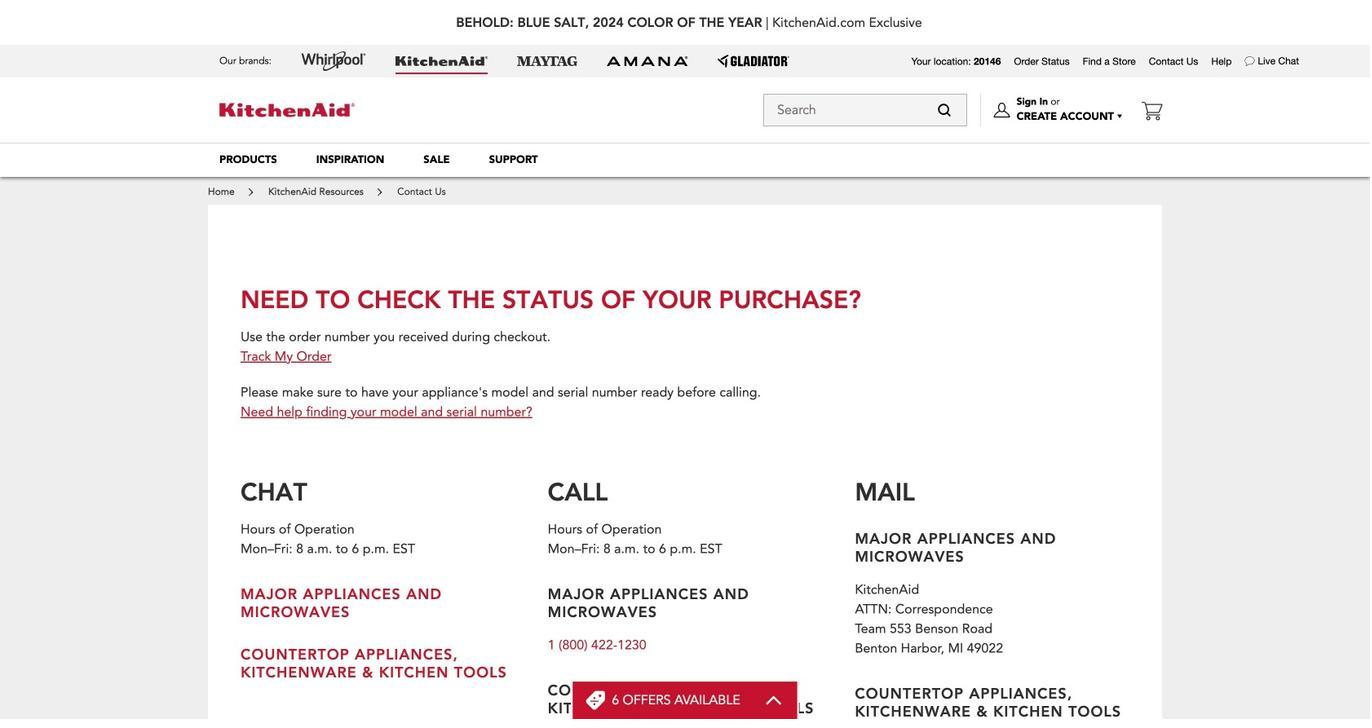 Task type: describe. For each thing, give the bounding box(es) containing it.
inspiration element
[[316, 153, 385, 167]]

whirlpool image
[[301, 51, 366, 71]]

1 vertical spatial kitchenaid image
[[220, 103, 355, 117]]

Search search field
[[764, 94, 968, 126]]

1 horizontal spatial kitchenaid image
[[396, 56, 488, 66]]



Task type: locate. For each thing, give the bounding box(es) containing it.
gladiator_grey image
[[718, 55, 790, 68]]

support element
[[489, 153, 538, 167]]

sale element
[[424, 153, 450, 167]]

kitchenaid image
[[396, 56, 488, 66], [220, 103, 355, 117]]

menu
[[200, 143, 1171, 177]]

0 horizontal spatial kitchenaid image
[[220, 103, 355, 117]]

products element
[[220, 153, 277, 167]]

0 vertical spatial kitchenaid image
[[396, 56, 488, 66]]

maytag image
[[517, 56, 578, 66]]

amana image
[[607, 55, 689, 67]]



Task type: vqa. For each thing, say whether or not it's contained in the screenshot.
gladiator_grey image
yes



